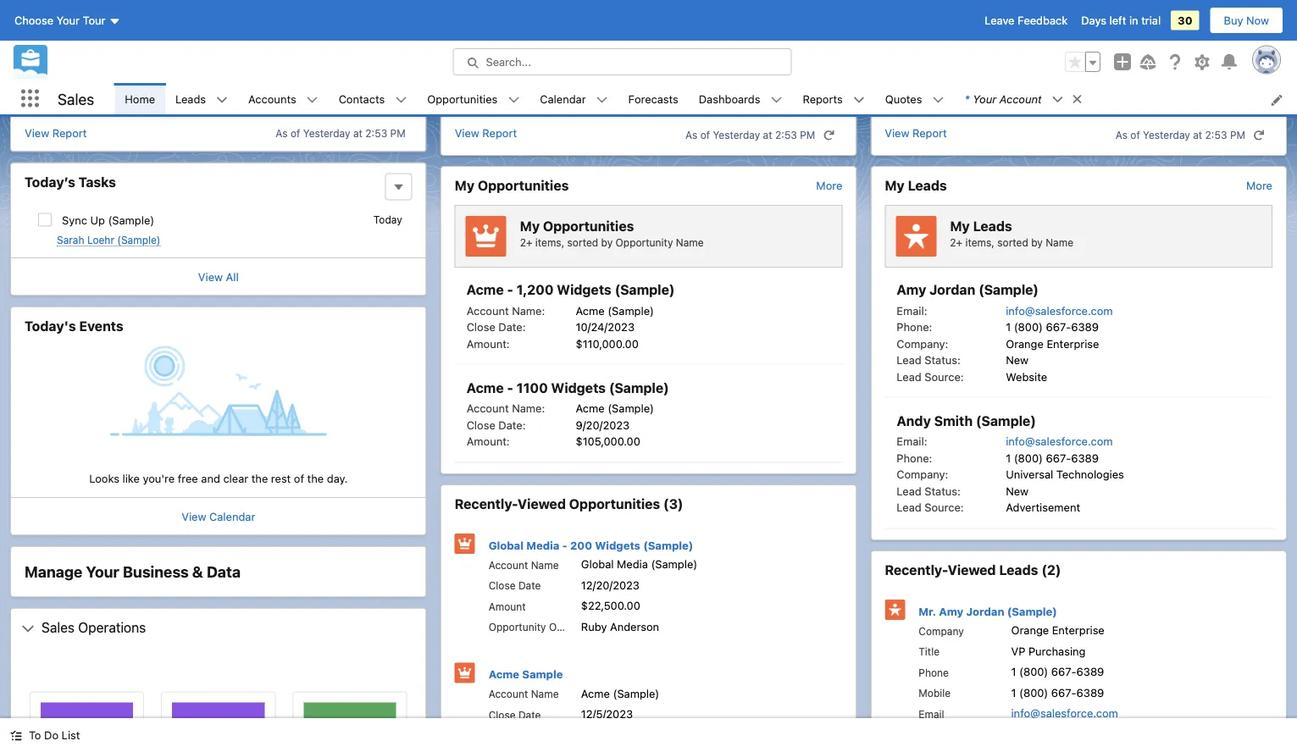 Task type: locate. For each thing, give the bounding box(es) containing it.
10/24/2023
[[576, 321, 635, 333]]

dashboards link
[[689, 83, 771, 114]]

account name
[[489, 559, 559, 571], [489, 689, 559, 700]]

1 account name: from the top
[[467, 304, 545, 317]]

today's events
[[25, 318, 123, 334]]

2 horizontal spatial view report
[[885, 126, 947, 139]]

1 more link from the left
[[816, 179, 843, 192]]

items, inside "my leads 2+ items, sorted by name"
[[966, 237, 995, 248]]

opportunities inside list item
[[427, 92, 498, 105]]

2 email: from the top
[[897, 435, 927, 448]]

1 date: from the top
[[499, 321, 526, 333]]

leave feedback link
[[985, 14, 1068, 27]]

0 vertical spatial account name:
[[467, 304, 545, 317]]

2 horizontal spatial pm
[[1230, 129, 1246, 141]]

your left tour
[[56, 14, 80, 27]]

global up amount
[[489, 539, 524, 552]]

0 horizontal spatial recently-
[[455, 496, 518, 512]]

orange enterprise up website
[[1006, 337, 1099, 350]]

phone
[[919, 667, 949, 679]]

view report link up today's
[[25, 125, 87, 141]]

2 horizontal spatial report
[[913, 126, 947, 139]]

orange up website
[[1006, 337, 1044, 350]]

view report
[[25, 126, 87, 139], [455, 126, 517, 139], [885, 126, 947, 139]]

status:
[[925, 354, 961, 367], [925, 485, 961, 497]]

text default image inside contacts list item
[[395, 94, 407, 106]]

1 close date: from the top
[[467, 321, 526, 333]]

0 vertical spatial close date
[[489, 580, 541, 592]]

lead source: up andy
[[897, 370, 964, 383]]

2 account name from the top
[[489, 689, 559, 700]]

1 vertical spatial status:
[[925, 485, 961, 497]]

items, up 1,200
[[535, 237, 565, 248]]

enterprise up the purchasing
[[1052, 624, 1105, 637]]

name inside "my leads 2+ items, sorted by name"
[[1046, 237, 1074, 248]]

200
[[570, 539, 592, 552]]

view calendar
[[182, 510, 255, 523]]

1 vertical spatial sales
[[42, 619, 75, 636]]

new for amy jordan (sample)
[[1006, 354, 1029, 367]]

1 more from the left
[[816, 179, 843, 192]]

1 account name from the top
[[489, 559, 559, 571]]

text default image inside "opportunities" list item
[[508, 94, 520, 106]]

text default image left accounts link
[[216, 94, 228, 106]]

amount:
[[467, 337, 510, 350], [467, 435, 510, 448]]

2+ for my opportunities
[[520, 237, 533, 248]]

acme (sample) up 9/20/2023
[[576, 402, 654, 415]]

acme (sample) for 1,200
[[576, 304, 654, 317]]

my for my opportunities 2+ items, sorted by opportunity name
[[520, 218, 540, 234]]

3 view report from the left
[[885, 126, 947, 139]]

mr. amy jordan (sample)
[[919, 605, 1057, 618]]

1 (800) 667-6389
[[1006, 321, 1099, 333], [1006, 452, 1099, 464], [1011, 666, 1104, 678], [1011, 686, 1104, 699]]

1 the from the left
[[251, 472, 268, 485]]

today's tasks
[[25, 174, 116, 190]]

by inside "my leads 2+ items, sorted by name"
[[1031, 237, 1043, 248]]

sales left operations
[[42, 619, 75, 636]]

of
[[291, 127, 300, 139], [700, 129, 710, 141], [1131, 129, 1140, 141], [294, 472, 304, 485]]

30
[[1178, 14, 1193, 27]]

text default image inside quotes list item
[[933, 94, 944, 106]]

leave feedback
[[985, 14, 1068, 27]]

view down opportunities link
[[455, 126, 479, 139]]

new
[[1006, 354, 1029, 367], [1006, 485, 1029, 497]]

by up the acme - 1,200 widgets (sample)
[[601, 237, 613, 248]]

more link for amy jordan (sample)
[[1247, 179, 1273, 192]]

text default image inside reports list item
[[853, 94, 865, 106]]

orange enterprise for company
[[1011, 624, 1105, 637]]

1 horizontal spatial amy
[[939, 605, 964, 618]]

feedback
[[1018, 14, 1068, 27]]

2+ up 1,200
[[520, 237, 533, 248]]

text default image right accounts
[[306, 94, 318, 106]]

sorted inside "my leads 2+ items, sorted by name"
[[998, 237, 1029, 248]]

0 vertical spatial email:
[[897, 304, 927, 317]]

2 account name: from the top
[[467, 402, 545, 415]]

days
[[1081, 14, 1107, 27]]

1 items, from the left
[[535, 237, 565, 248]]

0 horizontal spatial view report link
[[25, 125, 87, 141]]

1 vertical spatial opportunity
[[489, 622, 546, 633]]

items,
[[535, 237, 565, 248], [966, 237, 995, 248]]

2 source: from the top
[[925, 501, 964, 514]]

1 horizontal spatial by
[[1031, 237, 1043, 248]]

info@salesforce.com link down the purchasing
[[1011, 707, 1118, 720]]

widgets up 10/24/2023
[[557, 282, 612, 298]]

enterprise for company
[[1052, 624, 1105, 637]]

search...
[[486, 56, 531, 68]]

the left day.
[[307, 472, 324, 485]]

text default image down manage
[[21, 622, 35, 636]]

2 more link from the left
[[1247, 179, 1273, 192]]

my inside my opportunities link
[[455, 178, 475, 194]]

1 vertical spatial company:
[[897, 468, 949, 481]]

items, inside my opportunities 2+ items, sorted by opportunity name
[[535, 237, 565, 248]]

1 horizontal spatial view report
[[455, 126, 517, 139]]

name
[[676, 237, 704, 248], [1046, 237, 1074, 248], [531, 559, 559, 571], [531, 689, 559, 700]]

name:
[[512, 304, 545, 317], [512, 402, 545, 415]]

0 horizontal spatial more link
[[816, 179, 843, 192]]

calendar down search... button at the top of the page
[[540, 92, 586, 105]]

2+ inside my opportunities 2+ items, sorted by opportunity name
[[520, 237, 533, 248]]

info@salesforce.com link up universal technologies
[[1006, 435, 1113, 448]]

2 close date: from the top
[[467, 419, 526, 431]]

1 horizontal spatial recently-
[[885, 562, 948, 578]]

all
[[226, 270, 239, 283]]

0 vertical spatial sales
[[58, 90, 94, 108]]

&
[[192, 563, 203, 581]]

company: down amy jordan (sample)
[[897, 337, 949, 350]]

leave
[[985, 14, 1015, 27]]

media for (sample)
[[617, 558, 648, 571]]

recently-viewed opportunities (3)
[[455, 496, 683, 512]]

your
[[56, 14, 80, 27], [973, 92, 997, 105], [86, 563, 119, 581]]

1 horizontal spatial global
[[581, 558, 614, 571]]

your right manage
[[86, 563, 119, 581]]

text default image inside the leads list item
[[216, 94, 228, 106]]

close date for global
[[489, 580, 541, 592]]

close for acme - 1,200 widgets (sample)
[[467, 321, 496, 333]]

1 phone: from the top
[[897, 321, 932, 333]]

email: for andy
[[897, 435, 927, 448]]

account name: down 1100
[[467, 402, 545, 415]]

buy
[[1224, 14, 1244, 27]]

- for 1,200
[[507, 282, 513, 298]]

1 lead from the top
[[897, 354, 922, 367]]

0 horizontal spatial viewed
[[518, 496, 566, 512]]

acme up 10/24/2023
[[576, 304, 605, 317]]

0 vertical spatial global
[[489, 539, 524, 552]]

dashboards
[[699, 92, 761, 105]]

text default image left the 'reports' link
[[771, 94, 783, 106]]

0 horizontal spatial by
[[601, 237, 613, 248]]

view report link
[[25, 125, 87, 141], [455, 125, 517, 145], [885, 125, 947, 145]]

0 horizontal spatial 2:​53
[[365, 127, 387, 139]]

2 the from the left
[[307, 472, 324, 485]]

2 2+ from the left
[[950, 237, 963, 248]]

1 horizontal spatial view report link
[[455, 125, 517, 145]]

view report down quotes list item
[[885, 126, 947, 139]]

date for media
[[519, 580, 541, 592]]

text default image inside calendar list item
[[596, 94, 608, 106]]

1 by from the left
[[601, 237, 613, 248]]

1 new from the top
[[1006, 354, 1029, 367]]

close date: down 1100
[[467, 419, 526, 431]]

sorted for opportunities
[[567, 237, 598, 248]]

0 vertical spatial orange enterprise
[[1006, 337, 1099, 350]]

0 vertical spatial name:
[[512, 304, 545, 317]]

1 vertical spatial orange enterprise
[[1011, 624, 1105, 637]]

sales inside "dropdown button"
[[42, 619, 75, 636]]

2 date from the top
[[519, 709, 541, 721]]

0 vertical spatial viewed
[[518, 496, 566, 512]]

acme - 1,200 widgets (sample)
[[467, 282, 675, 298]]

reports link
[[793, 83, 853, 114]]

lead status: down andy
[[897, 485, 961, 497]]

new for andy smith (sample)
[[1006, 485, 1029, 497]]

advertisement
[[1006, 501, 1081, 514]]

reports
[[803, 92, 843, 105]]

info@salesforce.com down the purchasing
[[1011, 707, 1118, 720]]

1 horizontal spatial the
[[307, 472, 324, 485]]

source: up recently-viewed leads (2)
[[925, 501, 964, 514]]

acme up 12/5/2023
[[581, 687, 610, 700]]

6389
[[1071, 321, 1099, 333], [1071, 452, 1099, 464], [1077, 666, 1104, 678], [1077, 686, 1104, 699]]

1 vertical spatial amount:
[[467, 435, 510, 448]]

media
[[526, 539, 560, 552], [617, 558, 648, 571]]

viewed
[[518, 496, 566, 512], [948, 562, 996, 578]]

company: for andy
[[897, 468, 949, 481]]

1 vertical spatial close date:
[[467, 419, 526, 431]]

1 vertical spatial account name:
[[467, 402, 545, 415]]

2 lead status: from the top
[[897, 485, 961, 497]]

2 items, from the left
[[966, 237, 995, 248]]

date: down 1100
[[499, 419, 526, 431]]

2 company: from the top
[[897, 468, 949, 481]]

* your account
[[965, 92, 1042, 105]]

3 lead from the top
[[897, 485, 922, 497]]

1 horizontal spatial viewed
[[948, 562, 996, 578]]

1 vertical spatial date
[[519, 709, 541, 721]]

lead source: up recently-viewed leads (2)
[[897, 501, 964, 514]]

as
[[276, 127, 288, 139], [686, 129, 698, 141], [1116, 129, 1128, 141]]

close date up amount
[[489, 580, 541, 592]]

view report up today's
[[25, 126, 87, 139]]

manage
[[25, 563, 83, 581]]

company: for amy
[[897, 337, 949, 350]]

media up 12/20/2023
[[617, 558, 648, 571]]

name: for 1,200
[[512, 304, 545, 317]]

close date for acme
[[489, 709, 541, 721]]

2 phone: from the top
[[897, 452, 932, 464]]

my inside my leads link
[[885, 178, 905, 194]]

0 horizontal spatial pm
[[390, 127, 406, 139]]

by for opportunities
[[601, 237, 613, 248]]

dashboards list item
[[689, 83, 793, 114]]

1 vertical spatial your
[[973, 92, 997, 105]]

1 horizontal spatial more link
[[1247, 179, 1273, 192]]

your inside dropdown button
[[56, 14, 80, 27]]

technologies
[[1057, 468, 1124, 481]]

new up website
[[1006, 354, 1029, 367]]

2 name: from the top
[[512, 402, 545, 415]]

2 horizontal spatial your
[[973, 92, 997, 105]]

your right '*'
[[973, 92, 997, 105]]

0 horizontal spatial 2+
[[520, 237, 533, 248]]

contacts
[[339, 92, 385, 105]]

0 vertical spatial lead status:
[[897, 354, 961, 367]]

1 vertical spatial info@salesforce.com link
[[1006, 435, 1113, 448]]

0 vertical spatial lead source:
[[897, 370, 964, 383]]

to
[[29, 729, 41, 742]]

view all
[[198, 270, 239, 283]]

date: down 1,200
[[499, 321, 526, 333]]

view all link
[[198, 270, 239, 283]]

0 vertical spatial close date:
[[467, 321, 526, 333]]

viewed up mr. amy jordan (sample)
[[948, 562, 996, 578]]

name: down 1100
[[512, 402, 545, 415]]

orange for company:
[[1006, 337, 1044, 350]]

1 amount: from the top
[[467, 337, 510, 350]]

your for business
[[86, 563, 119, 581]]

sorted up the acme - 1,200 widgets (sample)
[[567, 237, 598, 248]]

text default image for *
[[1052, 94, 1064, 106]]

-
[[507, 282, 513, 298], [507, 380, 513, 396], [562, 539, 568, 552]]

2 vertical spatial acme (sample)
[[581, 687, 660, 700]]

sorted for leads
[[998, 237, 1029, 248]]

0 vertical spatial date
[[519, 580, 541, 592]]

today
[[374, 214, 402, 226]]

2 more from the left
[[1247, 179, 1273, 192]]

andy smith (sample)
[[897, 413, 1036, 429]]

more for acme - 1,200 widgets (sample)
[[816, 179, 843, 192]]

name: down 1,200
[[512, 304, 545, 317]]

widgets up "global media (sample)"
[[595, 539, 641, 552]]

company
[[919, 625, 964, 637]]

0 vertical spatial status:
[[925, 354, 961, 367]]

2 horizontal spatial yesterday
[[1143, 129, 1190, 141]]

- left 200
[[562, 539, 568, 552]]

0 vertical spatial source:
[[925, 370, 964, 383]]

1 horizontal spatial 2+
[[950, 237, 963, 248]]

1 report from the left
[[52, 126, 87, 139]]

1 lead source: from the top
[[897, 370, 964, 383]]

1 horizontal spatial 2:​53
[[775, 129, 797, 141]]

3 view report link from the left
[[885, 125, 947, 145]]

sorted inside my opportunities 2+ items, sorted by opportunity name
[[567, 237, 598, 248]]

group
[[1065, 52, 1101, 72]]

my for my opportunities
[[455, 178, 475, 194]]

0 vertical spatial opportunity
[[616, 237, 673, 248]]

close date:
[[467, 321, 526, 333], [467, 419, 526, 431]]

more for amy jordan (sample)
[[1247, 179, 1273, 192]]

1 sorted from the left
[[567, 237, 598, 248]]

the left rest
[[251, 472, 268, 485]]

phone: down andy
[[897, 452, 932, 464]]

phone: down amy jordan (sample)
[[897, 321, 932, 333]]

0 vertical spatial amy
[[897, 282, 927, 298]]

account name down acme sample
[[489, 689, 559, 700]]

1
[[1006, 321, 1011, 333], [1006, 452, 1011, 464], [1011, 666, 1016, 678], [1011, 686, 1016, 699]]

enterprise for company:
[[1047, 337, 1099, 350]]

2 by from the left
[[1031, 237, 1043, 248]]

- for 1100
[[507, 380, 513, 396]]

new down universal
[[1006, 485, 1029, 497]]

standard quote image
[[325, 703, 375, 753]]

account name up amount
[[489, 559, 559, 571]]

1 source: from the top
[[925, 370, 964, 383]]

1 vertical spatial recently-
[[885, 562, 948, 578]]

opportunities inside my opportunities 2+ items, sorted by opportunity name
[[543, 218, 634, 234]]

source: up smith
[[925, 370, 964, 383]]

info@salesforce.com link up website
[[1006, 304, 1113, 317]]

sales left home link on the left of page
[[58, 90, 94, 108]]

(800)
[[1014, 321, 1043, 333], [1014, 452, 1043, 464], [1019, 666, 1048, 678], [1019, 686, 1048, 699]]

1 horizontal spatial more
[[1247, 179, 1273, 192]]

2 lead from the top
[[897, 370, 922, 383]]

1 vertical spatial enterprise
[[1052, 624, 1105, 637]]

close date: for 1100
[[467, 419, 526, 431]]

2+ inside "my leads 2+ items, sorted by name"
[[950, 237, 963, 248]]

0 vertical spatial media
[[526, 539, 560, 552]]

1 vertical spatial lead source:
[[897, 501, 964, 514]]

1 lead status: from the top
[[897, 354, 961, 367]]

1 vertical spatial orange
[[1011, 624, 1049, 637]]

0 horizontal spatial view report
[[25, 126, 87, 139]]

- left 1100
[[507, 380, 513, 396]]

status: up smith
[[925, 354, 961, 367]]

amy
[[897, 282, 927, 298], [939, 605, 964, 618]]

report down quotes list item
[[913, 126, 947, 139]]

1 vertical spatial close date
[[489, 709, 541, 721]]

acme (sample)
[[576, 304, 654, 317], [576, 402, 654, 415], [581, 687, 660, 700]]

0 horizontal spatial more
[[816, 179, 843, 192]]

0 vertical spatial info@salesforce.com
[[1006, 304, 1113, 317]]

1 vertical spatial source:
[[925, 501, 964, 514]]

text default image
[[1052, 94, 1064, 106], [216, 94, 228, 106], [306, 94, 318, 106], [771, 94, 783, 106], [823, 129, 835, 141], [21, 622, 35, 636]]

2:​53
[[365, 127, 387, 139], [775, 129, 797, 141], [1205, 129, 1227, 141]]

close for acme sample
[[489, 709, 516, 721]]

(sample)
[[108, 214, 154, 227], [117, 234, 161, 246], [615, 282, 675, 298], [979, 282, 1039, 298], [608, 304, 654, 317], [609, 380, 669, 396], [608, 402, 654, 415], [976, 413, 1036, 429], [643, 539, 693, 552], [651, 558, 698, 571], [1007, 605, 1057, 618], [613, 687, 660, 700]]

sorted up amy jordan (sample)
[[998, 237, 1029, 248]]

global for global media - 200 widgets (sample)
[[489, 539, 524, 552]]

email: down andy
[[897, 435, 927, 448]]

calendar down clear
[[209, 510, 255, 523]]

2 status: from the top
[[925, 485, 961, 497]]

1 vertical spatial media
[[617, 558, 648, 571]]

view report down "opportunities" list item
[[455, 126, 517, 139]]

2 date: from the top
[[499, 419, 526, 431]]

lead status: for amy
[[897, 354, 961, 367]]

2 close date from the top
[[489, 709, 541, 721]]

report down "opportunities" list item
[[483, 126, 517, 139]]

0 vertical spatial info@salesforce.com link
[[1006, 304, 1113, 317]]

looks
[[89, 472, 119, 485]]

phone: for andy
[[897, 452, 932, 464]]

1 email: from the top
[[897, 304, 927, 317]]

date down acme sample
[[519, 709, 541, 721]]

jordan down recently-viewed leads (2)
[[966, 605, 1005, 618]]

0 vertical spatial amount:
[[467, 337, 510, 350]]

global down global media - 200 widgets (sample)
[[581, 558, 614, 571]]

view report link down quotes list item
[[885, 125, 947, 145]]

close date
[[489, 580, 541, 592], [489, 709, 541, 721]]

opportunities
[[427, 92, 498, 105], [478, 178, 569, 194], [543, 218, 634, 234], [569, 496, 660, 512]]

close date down acme sample
[[489, 709, 541, 721]]

orange up vp
[[1011, 624, 1049, 637]]

business
[[123, 563, 189, 581]]

2 sorted from the left
[[998, 237, 1029, 248]]

status: down smith
[[925, 485, 961, 497]]

1 vertical spatial info@salesforce.com
[[1006, 435, 1113, 448]]

looks like you're free and clear the rest of the day.
[[89, 472, 348, 485]]

by inside my opportunities 2+ items, sorted by opportunity name
[[601, 237, 613, 248]]

leads list item
[[165, 83, 238, 114]]

email: down amy jordan (sample)
[[897, 304, 927, 317]]

enterprise
[[1047, 337, 1099, 350], [1052, 624, 1105, 637]]

0 horizontal spatial your
[[56, 14, 80, 27]]

1 vertical spatial global
[[581, 558, 614, 571]]

viewed up global media - 200 widgets (sample)
[[518, 496, 566, 512]]

sync up (sample) link
[[62, 214, 154, 227]]

0 vertical spatial account name
[[489, 559, 559, 571]]

amount
[[489, 601, 526, 613]]

enterprise up website
[[1047, 337, 1099, 350]]

date up amount
[[519, 580, 541, 592]]

2 new from the top
[[1006, 485, 1029, 497]]

view left all
[[198, 270, 223, 283]]

2 lead source: from the top
[[897, 501, 964, 514]]

1 horizontal spatial as of yesterday at 2:​53 pm
[[686, 129, 815, 141]]

0 horizontal spatial as
[[276, 127, 288, 139]]

1 vertical spatial acme (sample)
[[576, 402, 654, 415]]

0 horizontal spatial media
[[526, 539, 560, 552]]

mr.
[[919, 605, 936, 618]]

amy jordan (sample)
[[897, 282, 1039, 298]]

data
[[207, 563, 241, 581]]

0 horizontal spatial sorted
[[567, 237, 598, 248]]

opportunities list item
[[417, 83, 530, 114]]

more
[[816, 179, 843, 192], [1247, 179, 1273, 192]]

calendar inside list item
[[540, 92, 586, 105]]

0 vertical spatial company:
[[897, 337, 949, 350]]

1 vertical spatial viewed
[[948, 562, 996, 578]]

items, for leads
[[966, 237, 995, 248]]

acme (sample) up 10/24/2023
[[576, 304, 654, 317]]

my inside "my leads 2+ items, sorted by name"
[[950, 218, 970, 234]]

global for global media (sample)
[[581, 558, 614, 571]]

info@salesforce.com for andy smith (sample)
[[1006, 435, 1113, 448]]

4 lead from the top
[[897, 501, 922, 514]]

0 vertical spatial enterprise
[[1047, 337, 1099, 350]]

1 2+ from the left
[[520, 237, 533, 248]]

text default image inside accounts list item
[[306, 94, 318, 106]]

items, up amy jordan (sample)
[[966, 237, 995, 248]]

jordan down "my leads 2+ items, sorted by name"
[[930, 282, 976, 298]]

0 vertical spatial calendar
[[540, 92, 586, 105]]

text default image inside list item
[[1052, 94, 1064, 106]]

info@salesforce.com up universal technologies
[[1006, 435, 1113, 448]]

by up amy jordan (sample)
[[1031, 237, 1043, 248]]

my inside my opportunities 2+ items, sorted by opportunity name
[[520, 218, 540, 234]]

1 horizontal spatial your
[[86, 563, 119, 581]]

company: down andy
[[897, 468, 949, 481]]

my opportunities link
[[455, 177, 569, 194]]

contacts list item
[[329, 83, 417, 114]]

0 vertical spatial orange
[[1006, 337, 1044, 350]]

0 vertical spatial date:
[[499, 321, 526, 333]]

sarah
[[57, 234, 84, 246]]

1 status: from the top
[[925, 354, 961, 367]]

list containing home
[[115, 83, 1297, 114]]

info@salesforce.com link
[[1006, 304, 1113, 317], [1006, 435, 1113, 448], [1011, 707, 1118, 720]]

date: for 1,200
[[499, 321, 526, 333]]

global media - 200 widgets (sample)
[[489, 539, 693, 552]]

viewed for leads
[[948, 562, 996, 578]]

report up 'today's tasks'
[[52, 126, 87, 139]]

- left 1,200
[[507, 282, 513, 298]]

list item
[[955, 83, 1091, 114]]

company:
[[897, 337, 949, 350], [897, 468, 949, 481]]

widgets up 9/20/2023
[[551, 380, 606, 396]]

2+ up amy jordan (sample)
[[950, 237, 963, 248]]

yesterday for 1st view report link from right
[[1143, 129, 1190, 141]]

lead source:
[[897, 370, 964, 383], [897, 501, 964, 514]]

to do list
[[29, 729, 80, 742]]

1 vertical spatial account name
[[489, 689, 559, 700]]

vp purchasing
[[1011, 645, 1086, 658]]

1 vertical spatial -
[[507, 380, 513, 396]]

1 name: from the top
[[512, 304, 545, 317]]

text default image
[[1072, 93, 1084, 105], [395, 94, 407, 106], [508, 94, 520, 106], [596, 94, 608, 106], [853, 94, 865, 106], [933, 94, 944, 106], [1253, 129, 1265, 141], [10, 730, 22, 742]]

2 horizontal spatial 2:​53
[[1205, 129, 1227, 141]]

1 company: from the top
[[897, 337, 949, 350]]

1 vertical spatial email:
[[897, 435, 927, 448]]

your for account
[[973, 92, 997, 105]]

2 horizontal spatial as of yesterday at 2:​53 pm
[[1116, 129, 1246, 141]]

account name for media
[[489, 559, 559, 571]]

1 vertical spatial date:
[[499, 419, 526, 431]]

text default image inside dashboards list item
[[771, 94, 783, 106]]

1 vertical spatial name:
[[512, 402, 545, 415]]

text default image right * your account
[[1052, 94, 1064, 106]]

account name: down 1,200
[[467, 304, 545, 317]]

orange enterprise up the purchasing
[[1011, 624, 1105, 637]]

day.
[[327, 472, 348, 485]]

2 amount: from the top
[[467, 435, 510, 448]]

left
[[1110, 14, 1127, 27]]

close date: down 1,200
[[467, 321, 526, 333]]

list
[[115, 83, 1297, 114]]

1 close date from the top
[[489, 580, 541, 592]]

$110,000.00
[[576, 337, 639, 350]]

1 date from the top
[[519, 580, 541, 592]]

0 horizontal spatial items,
[[535, 237, 565, 248]]

2 report from the left
[[483, 126, 517, 139]]

2 vertical spatial your
[[86, 563, 119, 581]]

info@salesforce.com up website
[[1006, 304, 1113, 317]]

accounts list item
[[238, 83, 329, 114]]

media left 200
[[526, 539, 560, 552]]

leads
[[175, 92, 206, 105], [908, 178, 947, 194], [973, 218, 1012, 234], [999, 562, 1039, 578]]

(2)
[[1042, 562, 1061, 578]]

lead status: up andy
[[897, 354, 961, 367]]

view report link down "opportunities" list item
[[455, 125, 517, 145]]



Task type: describe. For each thing, give the bounding box(es) containing it.
free
[[178, 472, 198, 485]]

1100
[[517, 380, 548, 396]]

calendar list item
[[530, 83, 618, 114]]

view down 'quotes' 'link'
[[885, 126, 910, 139]]

acme sample
[[489, 668, 563, 681]]

tour
[[83, 14, 105, 27]]

2 view report link from the left
[[455, 125, 517, 145]]

recently- for recently-viewed opportunities (3)
[[455, 496, 518, 512]]

orange enterprise for company:
[[1006, 337, 1099, 350]]

choose your tour button
[[14, 7, 122, 34]]

in
[[1130, 14, 1139, 27]]

account for acme - 1100 widgets (sample)
[[467, 402, 509, 415]]

lead source: for andy
[[897, 501, 964, 514]]

2 horizontal spatial at
[[1193, 129, 1203, 141]]

date for sample
[[519, 709, 541, 721]]

reports list item
[[793, 83, 875, 114]]

sample
[[522, 668, 563, 681]]

lead status: for andy
[[897, 485, 961, 497]]

universal
[[1006, 468, 1054, 481]]

opportunity owner ruby anderson
[[489, 620, 659, 633]]

1,200
[[517, 282, 554, 298]]

anderson
[[610, 620, 659, 633]]

acme left 1100
[[467, 380, 504, 396]]

forecasts
[[628, 92, 679, 105]]

rest
[[271, 472, 291, 485]]

amount: for acme - 1,200 widgets (sample)
[[467, 337, 510, 350]]

acme up 9/20/2023
[[576, 402, 605, 415]]

recently-viewed leads (2)
[[885, 562, 1061, 578]]

text default image down reports list item
[[823, 129, 835, 141]]

items, for opportunities
[[535, 237, 565, 248]]

0 horizontal spatial amy
[[897, 282, 927, 298]]

acme left sample
[[489, 668, 520, 681]]

owner
[[549, 622, 580, 633]]

and
[[201, 472, 220, 485]]

orange for company
[[1011, 624, 1049, 637]]

0 horizontal spatial yesterday
[[303, 127, 350, 139]]

account name: for 1100
[[467, 402, 545, 415]]

info@salesforce.com link for andy smith (sample)
[[1006, 435, 1113, 448]]

my leads link
[[885, 177, 947, 194]]

name: for 1100
[[512, 402, 545, 415]]

1 vertical spatial jordan
[[966, 605, 1005, 618]]

recently- for recently-viewed leads (2)
[[885, 562, 948, 578]]

you're
[[143, 472, 175, 485]]

close for acme - 1100 widgets (sample)
[[467, 419, 496, 431]]

3 report from the left
[[913, 126, 947, 139]]

opportunity inside my opportunities 2+ items, sorted by opportunity name
[[616, 237, 673, 248]]

email: for amy
[[897, 304, 927, 317]]

home
[[125, 92, 155, 105]]

status: for jordan
[[925, 354, 961, 367]]

name inside my opportunities 2+ items, sorted by opportunity name
[[676, 237, 704, 248]]

forecasts link
[[618, 83, 689, 114]]

0 horizontal spatial at
[[353, 127, 363, 139]]

by for leads
[[1031, 237, 1043, 248]]

list item containing *
[[955, 83, 1091, 114]]

do
[[44, 729, 59, 742]]

2 vertical spatial info@salesforce.com link
[[1011, 707, 1118, 720]]

sales for sales
[[58, 90, 94, 108]]

info@salesforce.com for amy jordan (sample)
[[1006, 304, 1113, 317]]

12/5/2023
[[581, 708, 633, 721]]

view down free
[[182, 510, 206, 523]]

2+ for my leads
[[950, 237, 963, 248]]

account for global media - 200 widgets (sample)
[[489, 559, 528, 571]]

amount: for acme - 1100 widgets (sample)
[[467, 435, 510, 448]]

my leads
[[885, 178, 947, 194]]

text default image inside to do list button
[[10, 730, 22, 742]]

source: for jordan
[[925, 370, 964, 383]]

sync
[[62, 214, 87, 227]]

today's
[[25, 318, 76, 334]]

my opportunities 2+ items, sorted by opportunity name
[[520, 218, 704, 248]]

clear
[[223, 472, 248, 485]]

accounts
[[248, 92, 296, 105]]

phone: for amy
[[897, 321, 932, 333]]

calendar link
[[530, 83, 596, 114]]

close for global media - 200 widgets (sample)
[[489, 580, 516, 592]]

accounts link
[[238, 83, 306, 114]]

view calendar link
[[182, 510, 255, 523]]

email
[[919, 708, 944, 720]]

sales for sales operations
[[42, 619, 75, 636]]

2 view report from the left
[[455, 126, 517, 139]]

global media (sample)
[[581, 558, 698, 571]]

opportunity inside opportunity owner ruby anderson
[[489, 622, 546, 633]]

9/20/2023
[[576, 419, 630, 431]]

widgets for 1100
[[551, 380, 606, 396]]

home link
[[115, 83, 165, 114]]

your for tour
[[56, 14, 80, 27]]

1 horizontal spatial at
[[763, 129, 772, 141]]

list
[[62, 729, 80, 742]]

now
[[1247, 14, 1269, 27]]

info@salesforce.com link for amy jordan (sample)
[[1006, 304, 1113, 317]]

vp
[[1011, 645, 1026, 658]]

search... button
[[453, 48, 792, 75]]

standard product2 image
[[62, 703, 111, 753]]

yesterday for second view report link from left
[[713, 129, 760, 141]]

lead source: for amy
[[897, 370, 964, 383]]

like
[[122, 472, 140, 485]]

more link for acme - 1,200 widgets (sample)
[[816, 179, 843, 192]]

source: for smith
[[925, 501, 964, 514]]

as for second view report link from left
[[686, 129, 698, 141]]

$22,500.00
[[581, 600, 641, 612]]

acme (sample) for 1100
[[576, 402, 654, 415]]

sales operations
[[42, 619, 146, 636]]

standard pricebook2 image
[[194, 703, 243, 753]]

sarah loehr (sample) link
[[57, 234, 161, 247]]

view up today's
[[25, 126, 49, 139]]

2 vertical spatial widgets
[[595, 539, 641, 552]]

ruby
[[581, 620, 607, 633]]

0 horizontal spatial as of yesterday at 2:​53 pm
[[276, 127, 406, 139]]

close date: for 1,200
[[467, 321, 526, 333]]

sales operations button
[[11, 609, 426, 646]]

account name: for 1,200
[[467, 304, 545, 317]]

leads inside list item
[[175, 92, 206, 105]]

1 vertical spatial calendar
[[209, 510, 255, 523]]

quotes list item
[[875, 83, 955, 114]]

widgets for 1,200
[[557, 282, 612, 298]]

media for -
[[526, 539, 560, 552]]

2 vertical spatial -
[[562, 539, 568, 552]]

loehr
[[87, 234, 114, 246]]

my opportunities
[[455, 178, 569, 194]]

acme - 1100 widgets (sample)
[[467, 380, 669, 396]]

status: for smith
[[925, 485, 961, 497]]

my for my leads 2+ items, sorted by name
[[950, 218, 970, 234]]

viewed for opportunities
[[518, 496, 566, 512]]

sync up (sample) sarah loehr (sample)
[[57, 214, 161, 246]]

to do list button
[[0, 719, 90, 753]]

text default image for accounts
[[306, 94, 318, 106]]

text default image for dashboards
[[771, 94, 783, 106]]

1 horizontal spatial pm
[[800, 129, 815, 141]]

days left in trial
[[1081, 14, 1161, 27]]

(3)
[[664, 496, 683, 512]]

title
[[919, 646, 940, 658]]

acme left 1,200
[[467, 282, 504, 298]]

account name for sample
[[489, 689, 559, 700]]

account for acme sample
[[489, 689, 528, 700]]

events
[[79, 318, 123, 334]]

universal technologies
[[1006, 468, 1124, 481]]

my for my leads
[[885, 178, 905, 194]]

leads link
[[165, 83, 216, 114]]

account for acme - 1,200 widgets (sample)
[[467, 304, 509, 317]]

1 view report link from the left
[[25, 125, 87, 141]]

trial
[[1142, 14, 1161, 27]]

leads inside "my leads 2+ items, sorted by name"
[[973, 218, 1012, 234]]

12/20/2023
[[581, 579, 640, 591]]

purchasing
[[1029, 645, 1086, 658]]

1 view report from the left
[[25, 126, 87, 139]]

date: for 1100
[[499, 419, 526, 431]]

choose your tour
[[14, 14, 105, 27]]

andy
[[897, 413, 931, 429]]

text default image inside sales operations "dropdown button"
[[21, 622, 35, 636]]

text default image for leads
[[216, 94, 228, 106]]

up
[[90, 214, 105, 227]]

0 vertical spatial jordan
[[930, 282, 976, 298]]

smith
[[934, 413, 973, 429]]

2 vertical spatial info@salesforce.com
[[1011, 707, 1118, 720]]

mobile
[[919, 688, 951, 700]]

as for 1st view report link from right
[[1116, 129, 1128, 141]]



Task type: vqa. For each thing, say whether or not it's contained in the screenshot.
bottom "Opportunities"
no



